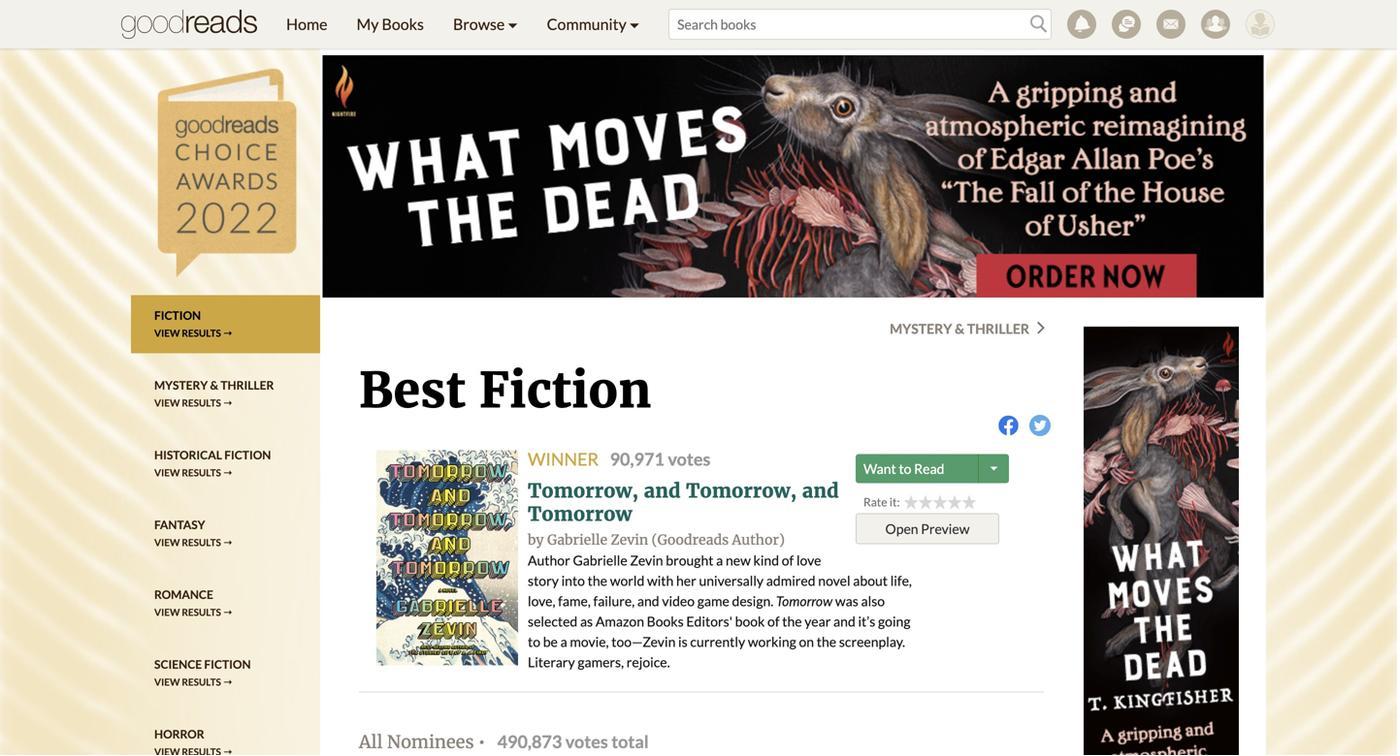 Task type: describe. For each thing, give the bounding box(es) containing it.
votes inside all nominees • 490,873 votes total
[[566, 732, 608, 753]]

view inside mystery & thriller view results →
[[154, 398, 180, 409]]

view inside romance view results →
[[154, 607, 180, 619]]

browse
[[453, 15, 505, 33]]

490,873
[[497, 732, 562, 753]]

video
[[662, 593, 695, 610]]

results inside fiction view results →
[[182, 328, 221, 339]]

on
[[799, 634, 814, 651]]

mystery for mystery & thriller
[[890, 321, 952, 337]]

open
[[886, 521, 919, 538]]

90,971
[[610, 449, 665, 470]]

menu containing home
[[272, 0, 654, 49]]

was also selected as amazon books editors' book of the year and it's going to be a movie, too—zevin is currently working on the screenplay. literary gamers, rejoice.
[[528, 593, 911, 671]]

horror link
[[154, 727, 305, 756]]

want to read button
[[864, 455, 945, 484]]

the inside the author gabrielle zevin brought a new kind of love story into the world with her universally admired novel about life, love, fame, failure, and video game design.
[[588, 573, 608, 590]]

design.
[[732, 593, 774, 610]]

best fiction
[[359, 361, 652, 421]]

community
[[547, 15, 627, 33]]

→ inside historical fiction view results →
[[223, 467, 233, 479]]

zevin inside the author gabrielle zevin brought a new kind of love story into the world with her universally admired novel about life, love, fame, failure, and video game design.
[[630, 553, 663, 569]]

(goodreads
[[652, 532, 729, 549]]

a inside the author gabrielle zevin brought a new kind of love story into the world with her universally admired novel about life, love, fame, failure, and video game design.
[[716, 553, 723, 569]]

of inside was also selected as amazon books editors' book of the year and it's going to be a movie, too—zevin is currently working on the screenplay. literary gamers, rejoice.
[[768, 614, 780, 630]]

fame,
[[558, 593, 591, 610]]

book
[[735, 614, 765, 630]]

as
[[580, 614, 593, 630]]

amazon
[[596, 614, 644, 630]]

game
[[697, 593, 730, 610]]

be
[[543, 634, 558, 651]]

new
[[726, 553, 751, 569]]

home
[[286, 15, 328, 33]]

Search for books to add to your shelves search field
[[669, 9, 1052, 40]]

preview
[[921, 521, 970, 538]]

votes inside the winner 90,971 votes tomorrow, and tomorrow, and tomorrow by gabrielle zevin (goodreads author)
[[668, 449, 711, 470]]

and inside was also selected as amazon books editors' book of the year and it's going to be a movie, too—zevin is currently working on the screenplay. literary gamers, rejoice.
[[834, 614, 856, 630]]

is
[[678, 634, 688, 651]]

results inside romance view results →
[[182, 607, 221, 619]]

selected
[[528, 614, 578, 630]]

winner
[[528, 449, 599, 470]]

view inside science fiction view results →
[[154, 677, 180, 689]]

story
[[528, 573, 559, 590]]

historical
[[154, 449, 222, 463]]

fiction for best fiction
[[479, 361, 652, 421]]

world
[[610, 573, 645, 590]]

working
[[748, 634, 797, 651]]

& for mystery & thriller
[[955, 321, 965, 337]]

0 vertical spatial advertisement region
[[323, 55, 1264, 298]]

mystery & thriller
[[890, 321, 1030, 337]]

into
[[561, 573, 585, 590]]

total
[[612, 732, 649, 753]]

of inside the author gabrielle zevin brought a new kind of love story into the world with her universally admired novel about life, love, fame, failure, and video game design.
[[782, 553, 794, 569]]

author
[[528, 553, 570, 569]]

bob builder image
[[1246, 10, 1275, 39]]

view inside fiction view results →
[[154, 328, 180, 339]]

and inside the author gabrielle zevin brought a new kind of love story into the world with her universally admired novel about life, love, fame, failure, and video game design.
[[637, 593, 660, 610]]

movie,
[[570, 634, 609, 651]]

admired
[[766, 573, 816, 590]]

fiction for science fiction view results →
[[204, 658, 251, 672]]

my group discussions image
[[1112, 10, 1141, 39]]

results inside historical fiction view results →
[[182, 467, 221, 479]]

1 horizontal spatial the
[[782, 614, 802, 630]]

all nominees • 490,873 votes total
[[359, 732, 649, 754]]

thriller for mystery & thriller
[[967, 321, 1030, 337]]

going
[[878, 614, 911, 630]]

historical fiction view results →
[[154, 449, 271, 479]]

my books link
[[342, 0, 439, 49]]

▾ for browse ▾
[[508, 15, 518, 33]]

2 horizontal spatial the
[[817, 634, 837, 651]]

it's
[[858, 614, 876, 630]]

kind
[[754, 553, 779, 569]]

her
[[676, 573, 697, 590]]

gamers,
[[578, 655, 624, 671]]

my books
[[357, 15, 424, 33]]

gabrielle inside the author gabrielle zevin brought a new kind of love story into the world with her universally admired novel about life, love, fame, failure, and video game design.
[[573, 553, 628, 569]]

tomorrow, and tomorrow, and tomorrow link
[[528, 479, 839, 527]]

→ inside science fiction view results →
[[223, 677, 233, 689]]

tomorrow inside the winner 90,971 votes tomorrow, and tomorrow, and tomorrow by gabrielle zevin (goodreads author)
[[528, 503, 632, 527]]

zevin inside the winner 90,971 votes tomorrow, and tomorrow, and tomorrow by gabrielle zevin (goodreads author)
[[611, 532, 648, 549]]

thriller for mystery & thriller view results →
[[221, 379, 274, 393]]

failure,
[[593, 593, 635, 610]]

nominees
[[387, 732, 474, 754]]

share on facebook image
[[998, 415, 1020, 437]]

author)
[[732, 532, 785, 549]]

1 vertical spatial advertisement region
[[1084, 327, 1239, 756]]

fantasy view results →
[[154, 518, 233, 549]]

inbox image
[[1157, 10, 1186, 39]]

results inside fantasy view results →
[[182, 537, 221, 549]]

read
[[914, 461, 945, 477]]

by
[[528, 532, 544, 549]]

my
[[357, 15, 379, 33]]

it:
[[890, 496, 900, 510]]

tomorrow, and tomorrow, and tomorrow by gabrielle zevin image
[[377, 451, 518, 666]]

gabrielle zevin link
[[547, 532, 648, 549]]

& for mystery & thriller view results →
[[210, 379, 218, 393]]

•
[[478, 732, 486, 754]]

fantasy
[[154, 518, 205, 532]]



Task type: locate. For each thing, give the bounding box(es) containing it.
1 vertical spatial &
[[210, 379, 218, 393]]

5 view from the top
[[154, 607, 180, 619]]

→
[[223, 328, 233, 339], [223, 398, 233, 409], [223, 467, 233, 479], [223, 537, 233, 549], [223, 607, 233, 619], [223, 677, 233, 689]]

results down science
[[182, 677, 221, 689]]

0 vertical spatial books
[[382, 15, 424, 33]]

1 vertical spatial books
[[647, 614, 684, 630]]

1 vertical spatial thriller
[[221, 379, 274, 393]]

of
[[782, 553, 794, 569], [768, 614, 780, 630]]

of up working
[[768, 614, 780, 630]]

0 vertical spatial thriller
[[967, 321, 1030, 337]]

▾ right 'community'
[[630, 15, 640, 33]]

browse ▾ button
[[439, 0, 532, 49]]

0 vertical spatial gabrielle
[[547, 532, 608, 549]]

editors'
[[687, 614, 733, 630]]

books down video
[[647, 614, 684, 630]]

to inside "button"
[[899, 461, 912, 477]]

community ▾
[[547, 15, 640, 33]]

books right my
[[382, 15, 424, 33]]

1 vertical spatial zevin
[[630, 553, 663, 569]]

results
[[182, 328, 221, 339], [182, 398, 221, 409], [182, 467, 221, 479], [182, 537, 221, 549], [182, 607, 221, 619], [182, 677, 221, 689]]

4 results from the top
[[182, 537, 221, 549]]

fiction for historical fiction view results →
[[224, 449, 271, 463]]

1 horizontal spatial ▾
[[630, 15, 640, 33]]

0 vertical spatial mystery
[[890, 321, 952, 337]]

view up mystery & thriller view results →
[[154, 328, 180, 339]]

1 horizontal spatial books
[[647, 614, 684, 630]]

gabrielle up author
[[547, 532, 608, 549]]

2022 goodreads choice awards image
[[154, 68, 300, 280]]

the right the into
[[588, 573, 608, 590]]

→ up romance view results →
[[223, 537, 233, 549]]

also
[[861, 593, 885, 610]]

gabrielle down gabrielle zevin link
[[573, 553, 628, 569]]

thriller inside "link"
[[967, 321, 1030, 337]]

1 view from the top
[[154, 328, 180, 339]]

to left be
[[528, 634, 541, 651]]

▾ inside community ▾ dropdown button
[[630, 15, 640, 33]]

to
[[899, 461, 912, 477], [528, 634, 541, 651]]

2 → from the top
[[223, 398, 233, 409]]

a inside was also selected as amazon books editors' book of the year and it's going to be a movie, too—zevin is currently working on the screenplay. literary gamers, rejoice.
[[561, 634, 567, 651]]

a left new
[[716, 553, 723, 569]]

fiction inside science fiction view results →
[[204, 658, 251, 672]]

year
[[805, 614, 831, 630]]

with
[[647, 573, 674, 590]]

1 horizontal spatial &
[[955, 321, 965, 337]]

best
[[359, 361, 466, 421]]

tomorrow
[[528, 503, 632, 527], [776, 593, 833, 610]]

1 vertical spatial gabrielle
[[573, 553, 628, 569]]

fiction inside historical fiction view results →
[[224, 449, 271, 463]]

0 vertical spatial zevin
[[611, 532, 648, 549]]

0 vertical spatial the
[[588, 573, 608, 590]]

→ up horror link
[[223, 677, 233, 689]]

a right be
[[561, 634, 567, 651]]

1 horizontal spatial tomorrow,
[[686, 479, 797, 504]]

fiction right historical
[[224, 449, 271, 463]]

zevin up "with"
[[630, 553, 663, 569]]

novel
[[818, 573, 851, 590]]

gabrielle inside the winner 90,971 votes tomorrow, and tomorrow, and tomorrow by gabrielle zevin (goodreads author)
[[547, 532, 608, 549]]

1 horizontal spatial to
[[899, 461, 912, 477]]

books
[[382, 15, 424, 33], [647, 614, 684, 630]]

view
[[154, 328, 180, 339], [154, 398, 180, 409], [154, 467, 180, 479], [154, 537, 180, 549], [154, 607, 180, 619], [154, 677, 180, 689]]

notifications image
[[1067, 10, 1097, 39]]

2 tomorrow, from the left
[[686, 479, 797, 504]]

rate
[[864, 496, 888, 510]]

love
[[797, 553, 821, 569]]

fiction inside fiction view results →
[[154, 309, 201, 323]]

3 view from the top
[[154, 467, 180, 479]]

1 horizontal spatial tomorrow
[[776, 593, 833, 610]]

0 vertical spatial a
[[716, 553, 723, 569]]

1 vertical spatial the
[[782, 614, 802, 630]]

romance
[[154, 588, 213, 602]]

results up historical
[[182, 398, 221, 409]]

4 → from the top
[[223, 537, 233, 549]]

3 results from the top
[[182, 467, 221, 479]]

1 → from the top
[[223, 328, 233, 339]]

the
[[588, 573, 608, 590], [782, 614, 802, 630], [817, 634, 837, 651]]

winner 90,971 votes tomorrow, and tomorrow, and tomorrow by gabrielle zevin (goodreads author)
[[528, 449, 839, 549]]

menu
[[272, 0, 654, 49]]

and down "with"
[[637, 593, 660, 610]]

fiction right science
[[204, 658, 251, 672]]

was
[[835, 593, 859, 610]]

0 horizontal spatial of
[[768, 614, 780, 630]]

→ up science fiction view results →
[[223, 607, 233, 619]]

1 horizontal spatial a
[[716, 553, 723, 569]]

zevin up world
[[611, 532, 648, 549]]

▾ right browse
[[508, 15, 518, 33]]

view inside fantasy view results →
[[154, 537, 180, 549]]

gabrielle
[[547, 532, 608, 549], [573, 553, 628, 569]]

fiction view results →
[[154, 309, 233, 339]]

open preview
[[886, 521, 970, 538]]

tomorrow up year
[[776, 593, 833, 610]]

→ up historical fiction view results →
[[223, 398, 233, 409]]

2 vertical spatial the
[[817, 634, 837, 651]]

tomorrow, down winner
[[528, 479, 639, 504]]

0 horizontal spatial ▾
[[508, 15, 518, 33]]

2 results from the top
[[182, 398, 221, 409]]

currently
[[690, 634, 745, 651]]

to inside was also selected as amazon books editors' book of the year and it's going to be a movie, too—zevin is currently working on the screenplay. literary gamers, rejoice.
[[528, 634, 541, 651]]

results inside science fiction view results →
[[182, 677, 221, 689]]

all
[[359, 732, 383, 754]]

view up historical
[[154, 398, 180, 409]]

browse ▾
[[453, 15, 518, 33]]

want to read
[[864, 461, 945, 477]]

fiction up winner
[[479, 361, 652, 421]]

to left 'read'
[[899, 461, 912, 477]]

1 horizontal spatial thriller
[[967, 321, 1030, 337]]

tomorrow, up author)
[[686, 479, 797, 504]]

view down historical
[[154, 467, 180, 479]]

&
[[955, 321, 965, 337], [210, 379, 218, 393]]

4 view from the top
[[154, 537, 180, 549]]

author gabrielle zevin brought a new kind of love story into the world with her universally admired novel about life, love, fame, failure, and video game design.
[[528, 553, 912, 610]]

science
[[154, 658, 202, 672]]

0 vertical spatial &
[[955, 321, 965, 337]]

universally
[[699, 573, 764, 590]]

and down 90,971
[[644, 479, 681, 504]]

view down fantasy
[[154, 537, 180, 549]]

0 horizontal spatial the
[[588, 573, 608, 590]]

friend requests image
[[1201, 10, 1231, 39]]

screenplay.
[[839, 634, 905, 651]]

votes up tomorrow, and tomorrow, and tomorrow 'link'
[[668, 449, 711, 470]]

0 horizontal spatial to
[[528, 634, 541, 651]]

results inside mystery & thriller view results →
[[182, 398, 221, 409]]

1 vertical spatial votes
[[566, 732, 608, 753]]

1 vertical spatial a
[[561, 634, 567, 651]]

1 horizontal spatial votes
[[668, 449, 711, 470]]

fiction
[[154, 309, 201, 323], [479, 361, 652, 421], [224, 449, 271, 463], [204, 658, 251, 672]]

literary
[[528, 655, 575, 671]]

→ inside fiction view results →
[[223, 328, 233, 339]]

romance view results →
[[154, 588, 233, 619]]

& inside mystery & thriller view results →
[[210, 379, 218, 393]]

and down was
[[834, 614, 856, 630]]

love,
[[528, 593, 556, 610]]

2 view from the top
[[154, 398, 180, 409]]

the up on
[[782, 614, 802, 630]]

0 vertical spatial votes
[[668, 449, 711, 470]]

want
[[864, 461, 896, 477]]

votes
[[668, 449, 711, 470], [566, 732, 608, 753]]

group
[[904, 495, 977, 510]]

▾ inside browse ▾ dropdown button
[[508, 15, 518, 33]]

5 results from the top
[[182, 607, 221, 619]]

results down fantasy
[[182, 537, 221, 549]]

mystery inside mystery & thriller view results →
[[154, 379, 208, 393]]

& inside mystery & thriller "link"
[[955, 321, 965, 337]]

3 → from the top
[[223, 467, 233, 479]]

books inside was also selected as amazon books editors' book of the year and it's going to be a movie, too—zevin is currently working on the screenplay. literary gamers, rejoice.
[[647, 614, 684, 630]]

votes left the total
[[566, 732, 608, 753]]

2 ▾ from the left
[[630, 15, 640, 33]]

6 → from the top
[[223, 677, 233, 689]]

0 horizontal spatial a
[[561, 634, 567, 651]]

1 vertical spatial tomorrow
[[776, 593, 833, 610]]

tomorrow up gabrielle zevin link
[[528, 503, 632, 527]]

1 ▾ from the left
[[508, 15, 518, 33]]

6 results from the top
[[182, 677, 221, 689]]

rate it:
[[864, 496, 900, 510]]

0 horizontal spatial mystery
[[154, 379, 208, 393]]

horror
[[154, 728, 204, 742]]

science fiction view results →
[[154, 658, 251, 689]]

brought
[[666, 553, 714, 569]]

0 horizontal spatial tomorrow,
[[528, 479, 639, 504]]

→ inside mystery & thriller view results →
[[223, 398, 233, 409]]

results down historical
[[182, 467, 221, 479]]

0 horizontal spatial tomorrow
[[528, 503, 632, 527]]

1 vertical spatial mystery
[[154, 379, 208, 393]]

thriller
[[967, 321, 1030, 337], [221, 379, 274, 393]]

results up mystery & thriller view results →
[[182, 328, 221, 339]]

thriller inside mystery & thriller view results →
[[221, 379, 274, 393]]

6 view from the top
[[154, 677, 180, 689]]

advertisement region
[[323, 55, 1264, 298], [1084, 327, 1239, 756]]

1 vertical spatial of
[[768, 614, 780, 630]]

1 horizontal spatial of
[[782, 553, 794, 569]]

community ▾ button
[[532, 0, 654, 49]]

→ up mystery & thriller view results →
[[223, 328, 233, 339]]

1 horizontal spatial mystery
[[890, 321, 952, 337]]

home link
[[272, 0, 342, 49]]

mystery
[[890, 321, 952, 337], [154, 379, 208, 393]]

open preview link
[[856, 514, 1000, 545]]

0 vertical spatial tomorrow
[[528, 503, 632, 527]]

too—zevin
[[612, 634, 676, 651]]

→ inside fantasy view results →
[[223, 537, 233, 549]]

1 tomorrow, from the left
[[528, 479, 639, 504]]

and
[[644, 479, 681, 504], [802, 479, 839, 504], [637, 593, 660, 610], [834, 614, 856, 630]]

and left rate
[[802, 479, 839, 504]]

about
[[853, 573, 888, 590]]

1 vertical spatial to
[[528, 634, 541, 651]]

the right on
[[817, 634, 837, 651]]

1 results from the top
[[182, 328, 221, 339]]

fiction up mystery & thriller view results →
[[154, 309, 201, 323]]

→ inside romance view results →
[[223, 607, 233, 619]]

0 horizontal spatial books
[[382, 15, 424, 33]]

0 horizontal spatial &
[[210, 379, 218, 393]]

results down romance
[[182, 607, 221, 619]]

mystery inside "link"
[[890, 321, 952, 337]]

view down romance
[[154, 607, 180, 619]]

0 vertical spatial to
[[899, 461, 912, 477]]

mystery for mystery & thriller view results →
[[154, 379, 208, 393]]

rejoice.
[[627, 655, 670, 671]]

0 horizontal spatial thriller
[[221, 379, 274, 393]]

view inside historical fiction view results →
[[154, 467, 180, 479]]

view down science
[[154, 677, 180, 689]]

mystery & thriller view results →
[[154, 379, 274, 409]]

Search books text field
[[669, 9, 1052, 40]]

of up admired
[[782, 553, 794, 569]]

zevin
[[611, 532, 648, 549], [630, 553, 663, 569]]

▾ for community ▾
[[630, 15, 640, 33]]

5 → from the top
[[223, 607, 233, 619]]

0 vertical spatial of
[[782, 553, 794, 569]]

→ up fantasy view results →
[[223, 467, 233, 479]]

life,
[[891, 573, 912, 590]]

mystery & thriller link
[[890, 320, 1045, 337]]

share on twitter image
[[1030, 415, 1051, 437]]

tomorrow,
[[528, 479, 639, 504], [686, 479, 797, 504]]

0 horizontal spatial votes
[[566, 732, 608, 753]]



Task type: vqa. For each thing, say whether or not it's contained in the screenshot.
ILLUMINATIONS:
no



